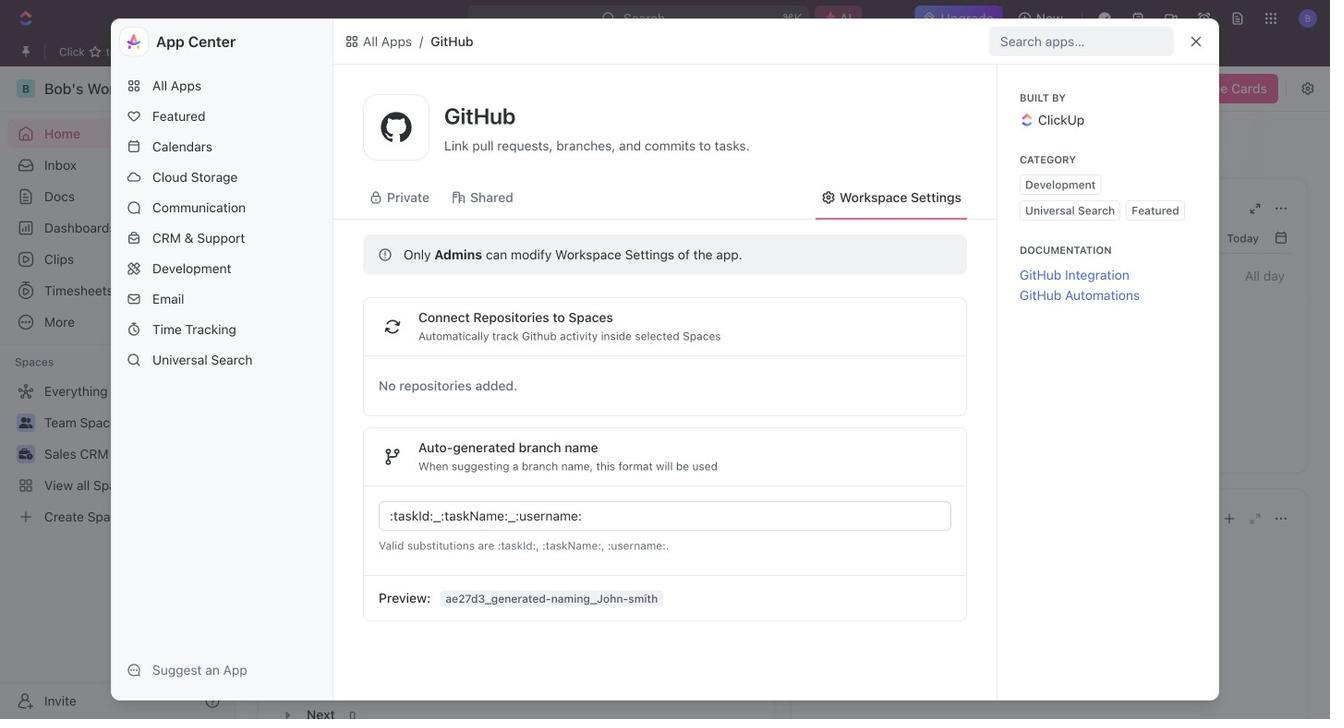 Task type: describe. For each thing, give the bounding box(es) containing it.
akvyc image
[[345, 34, 359, 49]]

xr6e7 image
[[369, 190, 383, 205]]

sidebar navigation
[[0, 67, 236, 720]]

2 xr6e7 image from the left
[[821, 190, 836, 205]]



Task type: vqa. For each thing, say whether or not it's contained in the screenshot.
xr6e7 icon
yes



Task type: locate. For each thing, give the bounding box(es) containing it.
0 horizontal spatial xr6e7 image
[[452, 190, 467, 205]]

tab list
[[277, 534, 756, 579]]

xr6e7 image
[[452, 190, 467, 205], [821, 190, 836, 205]]

dialog
[[111, 18, 1219, 701]]

1 xr6e7 image from the left
[[452, 190, 467, 205]]

tree
[[7, 377, 227, 532]]

tree inside sidebar navigation
[[7, 377, 227, 532]]

Search apps… field
[[1001, 30, 1167, 53]]

None field
[[390, 505, 944, 528]]

1 horizontal spatial xr6e7 image
[[821, 190, 836, 205]]



